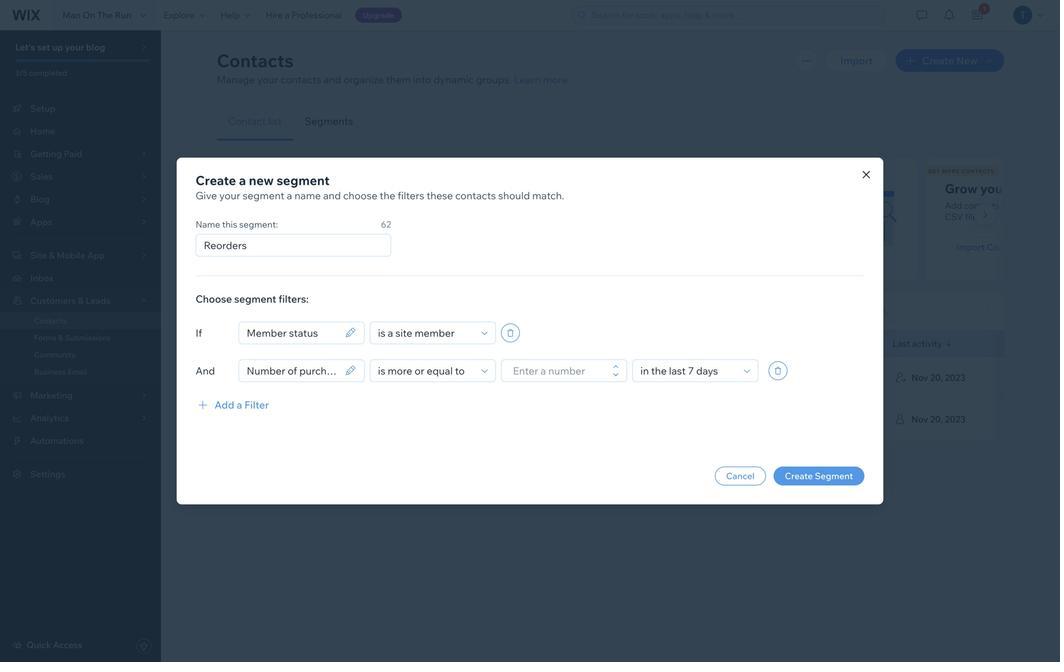 Task type: locate. For each thing, give the bounding box(es) containing it.
contacts manage your contacts and organize them into dynamic groups. learn more
[[217, 50, 568, 86]]

2 horizontal spatial contacts
[[964, 200, 1000, 211]]

0 horizontal spatial into
[[338, 181, 362, 197]]

create up give on the left top
[[196, 173, 236, 188]]

0 horizontal spatial import
[[841, 54, 873, 67]]

your
[[65, 42, 84, 53], [257, 73, 278, 86], [981, 181, 1008, 197], [219, 189, 240, 202]]

create inside create a new segment give your segment a name and choose the filters these contacts should match.
[[196, 173, 236, 188]]

members
[[365, 181, 422, 197], [254, 200, 293, 211]]

help button
[[213, 0, 258, 30]]

submissions
[[65, 333, 110, 343]]

segment
[[277, 173, 330, 188], [243, 189, 285, 202], [234, 293, 276, 305]]

contacts inside contacts manage your contacts and organize them into dynamic groups. learn more
[[217, 50, 294, 72]]

a left new
[[239, 173, 246, 188]]

0 vertical spatial 20,
[[930, 372, 943, 383]]

& left the leads
[[78, 295, 84, 306]]

1 horizontal spatial select an option field
[[637, 360, 740, 382]]

customers & leads button
[[0, 290, 161, 312]]

settings link
[[0, 463, 161, 486]]

members up account at the top
[[365, 181, 422, 197]]

62
[[381, 219, 391, 230]]

last activity
[[893, 338, 942, 349]]

& inside dropdown button
[[78, 295, 84, 306]]

contacts
[[217, 50, 294, 72], [987, 242, 1025, 253], [34, 316, 67, 326]]

a right hire
[[285, 9, 290, 21]]

1 horizontal spatial contacts
[[455, 189, 496, 202]]

0 vertical spatial select an option field
[[374, 322, 478, 344]]

your up by
[[981, 181, 1008, 197]]

a left filter
[[237, 399, 242, 411]]

0 horizontal spatial contacts
[[281, 73, 321, 86]]

1 vertical spatial 2023
[[945, 414, 966, 425]]

0 vertical spatial into
[[413, 73, 431, 86]]

1 button
[[964, 0, 992, 30]]

1 vertical spatial &
[[58, 333, 63, 343]]

0 vertical spatial create
[[196, 173, 236, 188]]

2 vertical spatial and
[[236, 211, 251, 222]]

members up access
[[254, 200, 293, 211]]

area
[[308, 242, 328, 253]]

0 vertical spatial and
[[324, 73, 341, 86]]

add left filter
[[215, 399, 234, 411]]

contacts for contacts manage your contacts and organize them into dynamic groups. learn more
[[217, 50, 294, 72]]

on
[[83, 9, 95, 21]]

1 horizontal spatial into
[[413, 73, 431, 86]]

import for import
[[841, 54, 873, 67]]

None field
[[243, 322, 341, 344], [243, 360, 341, 382], [243, 322, 341, 344], [243, 360, 341, 382]]

create for segment
[[785, 471, 813, 482]]

import contacts button
[[945, 238, 1036, 257]]

email
[[438, 338, 460, 349], [68, 367, 87, 377]]

1 vertical spatial name
[[296, 338, 324, 350]]

0 vertical spatial name
[[196, 219, 220, 230]]

1 horizontal spatial create
[[785, 471, 813, 482]]

0 vertical spatial &
[[78, 295, 84, 306]]

0 vertical spatial members
[[365, 181, 422, 197]]

& right "forms"
[[58, 333, 63, 343]]

1 horizontal spatial contacts
[[217, 50, 294, 72]]

0 horizontal spatial add
[[215, 399, 234, 411]]

3/5
[[15, 68, 27, 78]]

1 horizontal spatial email
[[438, 338, 460, 349]]

into up the their
[[338, 181, 362, 197]]

segment down new
[[243, 189, 285, 202]]

create a new segment give your segment a name and choose the filters these contacts should match.
[[196, 173, 564, 202]]

contacts inside grow your contact l add contacts by importing th
[[964, 200, 1000, 211]]

your inside contacts manage your contacts and organize them into dynamic groups. learn more
[[257, 73, 278, 86]]

2 20, from the top
[[930, 414, 943, 425]]

dynamic
[[434, 73, 474, 86]]

1 vertical spatial email
[[68, 367, 87, 377]]

1 horizontal spatial name
[[296, 338, 324, 350]]

Enter a number text field
[[509, 360, 609, 382]]

your inside create a new segment give your segment a name and choose the filters these contacts should match.
[[219, 189, 240, 202]]

contacts right these
[[455, 189, 496, 202]]

&
[[78, 295, 84, 306], [58, 333, 63, 343]]

help
[[220, 9, 240, 21]]

import for import contacts
[[956, 242, 985, 253]]

a for new
[[239, 173, 246, 188]]

0 horizontal spatial select an option field
[[374, 322, 478, 344]]

into right them on the left top of the page
[[413, 73, 431, 86]]

into inside contacts manage your contacts and organize them into dynamic groups. learn more
[[413, 73, 431, 86]]

contacts up manage
[[217, 50, 294, 72]]

contact list button
[[217, 102, 293, 141]]

choose
[[343, 189, 378, 202]]

2 nov 20, 2023 from the top
[[912, 414, 966, 425]]

contacts left by
[[964, 200, 1000, 211]]

let's
[[15, 42, 35, 53]]

contacts up "forms"
[[34, 316, 67, 326]]

1 horizontal spatial add
[[247, 242, 264, 253]]

0 vertical spatial nov 20, 2023
[[912, 372, 966, 383]]

1 vertical spatial add
[[247, 242, 264, 253]]

add down segment:
[[247, 242, 264, 253]]

1 vertical spatial create
[[785, 471, 813, 482]]

0 horizontal spatial create
[[196, 173, 236, 188]]

Choose a condition field
[[374, 360, 478, 382]]

1 vertical spatial import
[[956, 242, 985, 253]]

cancel button
[[715, 467, 766, 486]]

0 vertical spatial 2023
[[945, 372, 966, 383]]

2 vertical spatial add
[[215, 399, 234, 411]]

settings
[[30, 469, 65, 480]]

1 horizontal spatial import
[[956, 242, 985, 253]]

segment left filters:
[[234, 293, 276, 305]]

create inside button
[[785, 471, 813, 482]]

name left this
[[196, 219, 220, 230]]

access
[[253, 211, 281, 222]]

contacts inside create a new segment give your segment a name and choose the filters these contacts should match.
[[455, 189, 496, 202]]

nov
[[912, 372, 928, 383], [912, 414, 928, 425]]

1 vertical spatial 20,
[[930, 414, 943, 425]]

Select an option field
[[374, 322, 478, 344], [637, 360, 740, 382]]

1 vertical spatial and
[[323, 189, 341, 202]]

your right up at the top left of the page
[[65, 42, 84, 53]]

2 vertical spatial contacts
[[34, 316, 67, 326]]

completed
[[29, 68, 67, 78]]

contacts inside button
[[987, 242, 1025, 253]]

0 horizontal spatial contacts
[[34, 316, 67, 326]]

1 vertical spatial members
[[254, 200, 293, 211]]

a inside hire a professional link
[[285, 9, 290, 21]]

2 horizontal spatial contacts
[[987, 242, 1025, 253]]

contact list
[[228, 115, 282, 127]]

1 horizontal spatial &
[[78, 295, 84, 306]]

20,
[[930, 372, 943, 383], [930, 414, 943, 425]]

1 nov from the top
[[912, 372, 928, 383]]

nov 20, 2023
[[912, 372, 966, 383], [912, 414, 966, 425]]

None checkbox
[[232, 336, 242, 352], [232, 370, 242, 386], [232, 336, 242, 352], [232, 370, 242, 386]]

1 vertical spatial nov
[[912, 414, 928, 425]]

and inside contacts manage your contacts and organize them into dynamic groups. learn more
[[324, 73, 341, 86]]

your right give on the left top
[[219, 189, 240, 202]]

setup
[[30, 103, 55, 114]]

contact
[[228, 115, 266, 127]]

0 vertical spatial nov
[[912, 372, 928, 383]]

0 horizontal spatial &
[[58, 333, 63, 343]]

tab list
[[217, 102, 1004, 141]]

2023
[[945, 372, 966, 383], [945, 414, 966, 425]]

access
[[53, 640, 82, 651]]

into
[[413, 73, 431, 86], [338, 181, 362, 197]]

the
[[380, 189, 395, 202]]

1 vertical spatial into
[[338, 181, 362, 197]]

0 horizontal spatial members
[[254, 200, 293, 211]]

contacts down by
[[987, 242, 1025, 253]]

0 vertical spatial contacts
[[217, 50, 294, 72]]

add down grow on the right
[[945, 200, 962, 211]]

segment up name
[[277, 173, 330, 188]]

up
[[52, 42, 63, 53]]

2 2023 from the top
[[945, 414, 966, 425]]

1 vertical spatial contacts
[[987, 242, 1025, 253]]

l
[[1060, 181, 1060, 197]]

0 vertical spatial add
[[945, 200, 962, 211]]

2 vertical spatial segment
[[234, 293, 276, 305]]

add inside "button"
[[247, 242, 264, 253]]

community
[[34, 350, 76, 360]]

manage
[[217, 73, 255, 86]]

man on the run
[[62, 9, 132, 21]]

your inside grow your contact l add contacts by importing th
[[981, 181, 1008, 197]]

blog
[[86, 42, 105, 53]]

add inside button
[[215, 399, 234, 411]]

filter
[[244, 399, 269, 411]]

a inside add a filter button
[[237, 399, 242, 411]]

add a filter
[[215, 399, 269, 411]]

0 horizontal spatial email
[[68, 367, 87, 377]]

your right manage
[[257, 73, 278, 86]]

if
[[196, 327, 202, 340]]

upgrade
[[363, 10, 395, 20]]

professional
[[292, 9, 342, 21]]

contacts inside the sidebar element
[[34, 316, 67, 326]]

0 vertical spatial import
[[841, 54, 873, 67]]

contacts up "list"
[[281, 73, 321, 86]]

the
[[97, 9, 113, 21]]

list
[[215, 158, 1060, 280]]

None checkbox
[[232, 412, 242, 427]]

& for forms
[[58, 333, 63, 343]]

1 2023 from the top
[[945, 372, 966, 383]]

contacts
[[962, 168, 995, 174]]

create left segment
[[785, 471, 813, 482]]

visitors
[[291, 181, 336, 197]]

email up choose a condition field
[[438, 338, 460, 349]]

1 vertical spatial segment
[[243, 189, 285, 202]]

forms & submissions link
[[0, 329, 161, 346]]

name
[[196, 219, 220, 230], [296, 338, 324, 350]]

2 horizontal spatial add
[[945, 200, 962, 211]]

email down community link
[[68, 367, 87, 377]]

create
[[196, 173, 236, 188], [785, 471, 813, 482]]

a
[[285, 9, 290, 21], [239, 173, 246, 188], [287, 189, 292, 202], [237, 399, 242, 411]]

name down unsaved view field at the left of the page
[[296, 338, 324, 350]]

their
[[347, 200, 366, 211]]

0 horizontal spatial name
[[196, 219, 220, 230]]

1 vertical spatial nov 20, 2023
[[912, 414, 966, 425]]

add for area
[[247, 242, 264, 253]]

import
[[841, 54, 873, 67], [956, 242, 985, 253]]

a for filter
[[237, 399, 242, 411]]

log
[[312, 200, 325, 211]]



Task type: vqa. For each thing, say whether or not it's contained in the screenshot.
& for Forms
yes



Task type: describe. For each thing, give the bounding box(es) containing it.
forms & submissions
[[34, 333, 110, 343]]

by
[[1002, 200, 1012, 211]]

business email link
[[0, 364, 161, 381]]

man
[[62, 9, 81, 21]]

into inside turn site visitors into members site members can log in to their own account and access exclusive content.
[[338, 181, 362, 197]]

explore
[[164, 9, 195, 21]]

choose segment filters:
[[196, 293, 309, 305]]

contacts link
[[0, 312, 161, 329]]

name
[[295, 189, 321, 202]]

& for customers
[[78, 295, 84, 306]]

let's set up your blog
[[15, 42, 105, 53]]

create segment
[[785, 471, 853, 482]]

create for a
[[196, 173, 236, 188]]

1 horizontal spatial members
[[365, 181, 422, 197]]

1
[[983, 5, 986, 13]]

segment:
[[239, 219, 278, 230]]

and inside turn site visitors into members site members can log in to their own account and access exclusive content.
[[236, 211, 251, 222]]

name for name this segment:
[[196, 219, 220, 230]]

more
[[543, 73, 568, 86]]

and
[[196, 365, 215, 377]]

list
[[268, 115, 282, 127]]

1 nov 20, 2023 from the top
[[912, 372, 966, 383]]

your inside the sidebar element
[[65, 42, 84, 53]]

Search for tools, apps, help & more... field
[[588, 6, 882, 24]]

account
[[387, 200, 420, 211]]

segment
[[815, 471, 853, 482]]

setup link
[[0, 97, 161, 120]]

grow
[[945, 181, 978, 197]]

should
[[498, 189, 530, 202]]

name this segment:
[[196, 219, 278, 230]]

3/5 completed
[[15, 68, 67, 78]]

sidebar element
[[0, 30, 161, 663]]

learn
[[514, 73, 541, 86]]

give
[[196, 189, 217, 202]]

email inside the sidebar element
[[68, 367, 87, 377]]

filters:
[[279, 293, 309, 305]]

turn site visitors into members site members can log in to their own account and access exclusive content.
[[236, 181, 422, 222]]

1 20, from the top
[[930, 372, 943, 383]]

groups.
[[476, 73, 512, 86]]

activity
[[912, 338, 942, 349]]

quick access button
[[11, 640, 82, 651]]

them
[[386, 73, 411, 86]]

site
[[236, 200, 252, 211]]

to
[[336, 200, 345, 211]]

content.
[[322, 211, 356, 222]]

these
[[427, 189, 453, 202]]

in
[[327, 200, 334, 211]]

contact
[[1011, 181, 1057, 197]]

automations link
[[0, 430, 161, 452]]

list containing turn site visitors into members
[[215, 158, 1060, 280]]

business
[[34, 367, 66, 377]]

a for professional
[[285, 9, 290, 21]]

a left 'can'
[[287, 189, 292, 202]]

add members area
[[247, 242, 328, 253]]

0 vertical spatial segment
[[277, 173, 330, 188]]

contacts inside contacts manage your contacts and organize them into dynamic groups. learn more
[[281, 73, 321, 86]]

Search... field
[[854, 303, 985, 321]]

segments button
[[293, 102, 365, 141]]

can
[[295, 200, 310, 211]]

choose
[[196, 293, 232, 305]]

add inside grow your contact l add contacts by importing th
[[945, 200, 962, 211]]

customers & leads
[[30, 295, 111, 306]]

tara schultz image
[[255, 408, 277, 431]]

match.
[[532, 189, 564, 202]]

Name this segment: field
[[200, 235, 387, 256]]

tab list containing contact list
[[217, 102, 1004, 141]]

and inside create a new segment give your segment a name and choose the filters these contacts should match.
[[323, 189, 341, 202]]

1 vertical spatial select an option field
[[637, 360, 740, 382]]

own
[[368, 200, 385, 211]]

business email
[[34, 367, 87, 377]]

name for name
[[296, 338, 324, 350]]

turn
[[236, 181, 263, 197]]

new
[[249, 173, 274, 188]]

last
[[893, 338, 910, 349]]

exclusive
[[283, 211, 320, 222]]

cancel
[[726, 471, 755, 482]]

this
[[222, 219, 237, 230]]

th
[[1057, 200, 1060, 211]]

0 vertical spatial email
[[438, 338, 460, 349]]

create segment button
[[774, 467, 865, 486]]

organize
[[344, 73, 384, 86]]

hire
[[266, 9, 283, 21]]

segments
[[305, 115, 353, 127]]

customers
[[30, 295, 76, 306]]

contacts for contacts
[[34, 316, 67, 326]]

upgrade button
[[355, 8, 402, 23]]

Unsaved view field
[[236, 303, 324, 321]]

automations
[[30, 435, 84, 446]]

importing
[[1014, 200, 1055, 211]]

add members area button
[[236, 238, 339, 257]]

hire a professional
[[266, 9, 342, 21]]

import contacts
[[956, 242, 1025, 253]]

2 nov from the top
[[912, 414, 928, 425]]

inbox
[[30, 273, 53, 284]]

quick access
[[27, 640, 82, 651]]

add for filter
[[215, 399, 234, 411]]

community link
[[0, 346, 161, 364]]

grow your contact l add contacts by importing th
[[945, 181, 1060, 222]]

a
[[264, 374, 268, 382]]

get more contacts
[[928, 168, 995, 174]]

members
[[266, 242, 306, 253]]

add a filter button
[[196, 398, 269, 413]]

inbox link
[[0, 267, 161, 290]]

quick
[[27, 640, 51, 651]]



